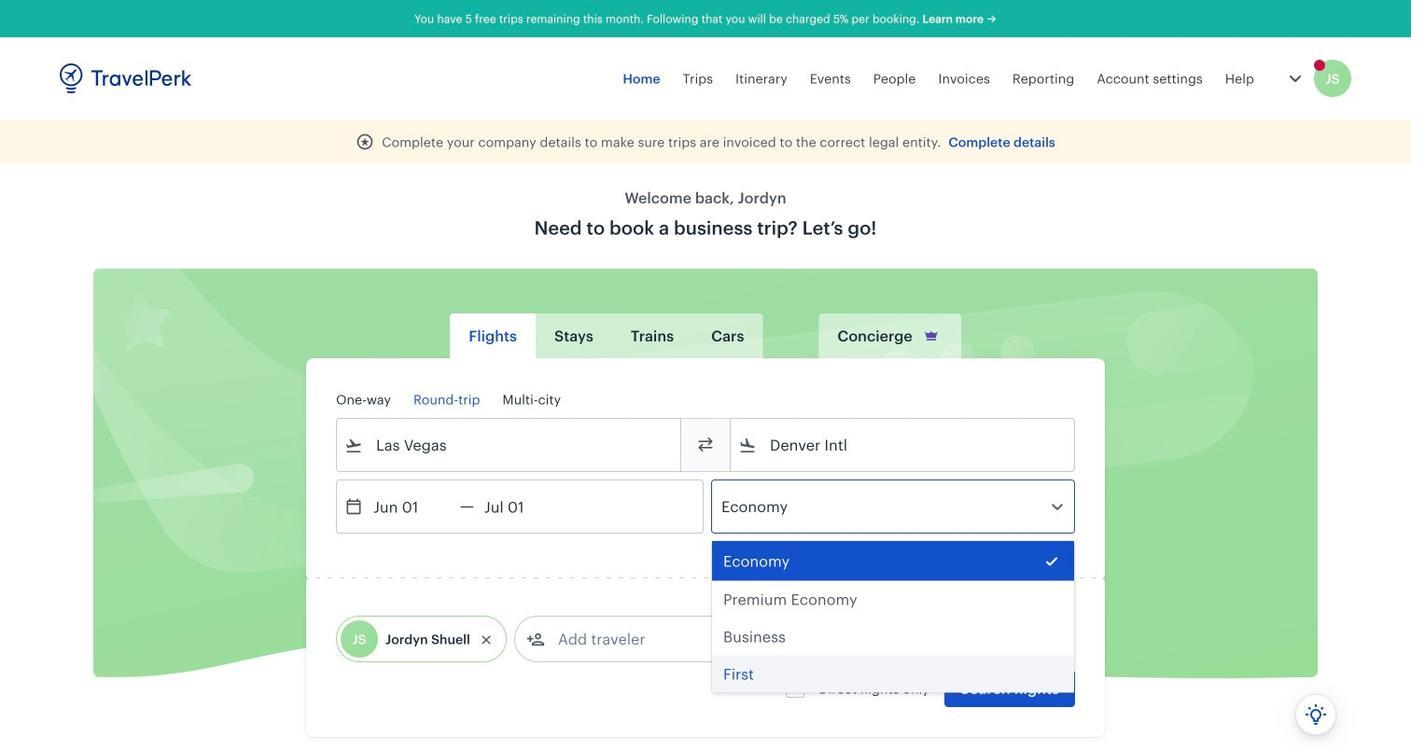 Task type: locate. For each thing, give the bounding box(es) containing it.
Add traveler search field
[[545, 624, 739, 654]]

To search field
[[757, 430, 1050, 460]]

Depart text field
[[363, 481, 460, 533]]

From search field
[[363, 430, 656, 460]]

Return text field
[[474, 481, 571, 533]]



Task type: vqa. For each thing, say whether or not it's contained in the screenshot.
To Search Box
yes



